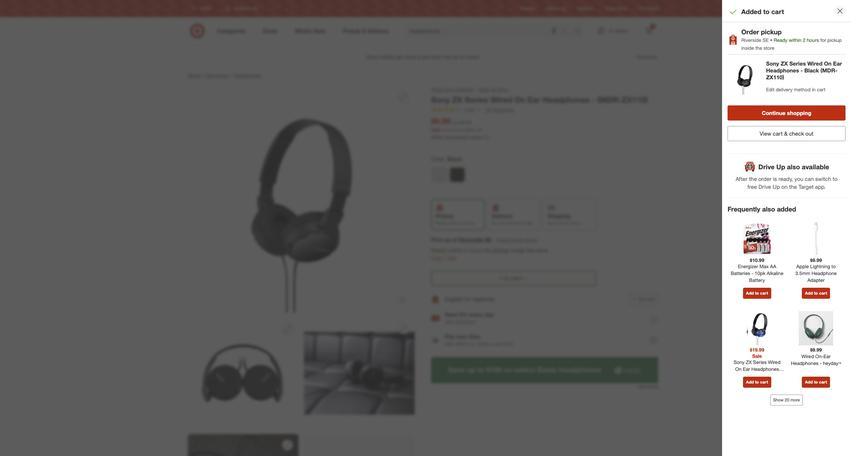 Task type: describe. For each thing, give the bounding box(es) containing it.
to inside $9.99 apple lightning to 3.5mm headphone adapter
[[832, 264, 836, 270]]

out
[[806, 131, 814, 137]]

hours inside dialog
[[807, 37, 819, 43]]

to right the added
[[764, 8, 770, 16]]

add item button
[[629, 294, 658, 305]]

to down adapter at the right of page
[[814, 291, 818, 296]]

pick up at riverside se
[[431, 237, 492, 244]]

target link
[[188, 73, 201, 78]]

within inside ready within 2 hours for pickup inside the store only 1 left
[[449, 247, 463, 254]]

continue
[[762, 110, 786, 117]]

0 vertical spatial within
[[789, 37, 802, 43]]

as
[[492, 221, 497, 226]]

time
[[469, 334, 481, 341]]

1 drive from the top
[[759, 163, 775, 171]]

series for sony zx series wired on ear headphones - (mdr-zx110)
[[465, 95, 489, 105]]

after
[[736, 176, 748, 183]]

redcard inside save 5% every day with redcard
[[456, 320, 475, 326]]

sony zx series wired on ear headphones - (mdr-zx110), 2 of 7 image
[[188, 319, 299, 429]]

pickup for for pickup inside the store
[[828, 37, 842, 43]]

delivery
[[492, 213, 513, 220]]

zx for sony zx series wired on ear headphones - (mdr-zx110)
[[452, 95, 463, 105]]

battery
[[750, 278, 765, 284]]

0 vertical spatial up
[[777, 163, 786, 171]]

series inside $19.99 sale sony zx series wired on ear headphones with mic - mdr- zx310ap
[[753, 360, 767, 366]]

you
[[795, 176, 804, 183]]

headphones inside $9.99 wired on-ear headphones - heyday™
[[791, 361, 819, 367]]

sony zx series wired on ear headphones with mic - mdr-zx310ap image
[[740, 312, 775, 346]]

aa
[[770, 264, 777, 270]]

add to cart button for adapter
[[802, 288, 831, 299]]

frequently
[[728, 205, 761, 213]]

add to cart for on
[[746, 380, 769, 385]]

2 inside ready within 2 hours for pickup inside the store only 1 left
[[465, 247, 468, 254]]

with
[[740, 374, 749, 380]]

add for $9.99 apple lightning to 3.5mm headphone adapter
[[805, 291, 813, 296]]

shopping
[[787, 110, 812, 117]]

pickup inside ready within 2 hours for pickup inside the store only 1 left
[[493, 247, 509, 254]]

shop for shop all sony
[[479, 87, 490, 93]]

mdr-
[[762, 374, 775, 380]]

shop this collection
[[432, 87, 474, 93]]

add item
[[639, 297, 655, 302]]

target inside after the order is ready, you can switch to free drive up on the target app.
[[799, 184, 814, 191]]

0 horizontal spatial for
[[464, 296, 471, 303]]

delivery as soon as 6pm today
[[492, 213, 533, 226]]

$100
[[503, 342, 513, 348]]

drive inside after the order is ready, you can switch to free drive up on the target app.
[[759, 184, 772, 191]]

heyday™
[[823, 361, 842, 367]]

0 horizontal spatial riverside
[[459, 237, 483, 244]]

cart down "heyday™"
[[819, 380, 828, 385]]

$9.99 for $9.99 wired on-ear headphones - heyday™
[[811, 348, 822, 353]]

registry
[[521, 6, 536, 11]]

registries
[[472, 296, 495, 303]]

method
[[794, 87, 811, 93]]

sale inside $9.99 reg $24.99 sale save $ 15.00 ( 60 % off )
[[431, 127, 441, 133]]

at
[[452, 237, 458, 244]]

show
[[774, 398, 784, 403]]

0 horizontal spatial over
[[456, 334, 468, 341]]

wired inside $19.99 sale sony zx series wired on ear headphones with mic - mdr- zx310ap
[[768, 360, 781, 366]]

ready inside pickup ready within 2 hours
[[436, 221, 448, 226]]

photo from piojito, 4 of 7 image
[[188, 435, 299, 457]]

save
[[445, 312, 458, 319]]

2 / from the left
[[231, 73, 232, 78]]

headphones link
[[234, 73, 261, 78]]

wired up 26 questions
[[491, 95, 513, 105]]

as
[[508, 221, 512, 226]]

shipping get it by fri, dec 1
[[548, 213, 582, 226]]

switch
[[816, 176, 832, 183]]

sony zx series wired on ear headphones - (mdr-zx110), 1 of 7 image
[[188, 86, 415, 313]]

cart up order pickup
[[772, 8, 784, 16]]

0 horizontal spatial zx110)
[[622, 95, 648, 105]]

on inside $19.99 sale sony zx series wired on ear headphones with mic - mdr- zx310ap
[[736, 367, 742, 373]]

pay
[[445, 334, 455, 341]]

26 questions link
[[483, 106, 514, 114]]

1 inside ready within 2 hours for pickup inside the store only 1 left
[[444, 255, 447, 262]]

for pickup inside the store
[[742, 37, 842, 51]]

zx for sony zx series wired on ear headphones - black (mdr- zx110)
[[781, 60, 788, 67]]

white image
[[432, 168, 447, 182]]

0 vertical spatial ready
[[774, 37, 788, 43]]

target circle
[[605, 6, 628, 11]]

the down "you"
[[790, 184, 797, 191]]

order
[[759, 176, 772, 183]]

add to cart for 10pk
[[746, 291, 769, 296]]

$10.99 energizer max aa batteries - 10pk alkaline battery
[[731, 258, 784, 284]]

this
[[445, 87, 452, 93]]

cart down battery
[[760, 291, 769, 296]]

- inside sony zx series wired on ear headphones - black (mdr- zx110)
[[801, 67, 803, 74]]

shipping
[[548, 213, 571, 220]]

wired on-ear headphones - heyday™ image
[[799, 312, 834, 346]]

dec
[[571, 221, 579, 226]]

zx inside $19.99 sale sony zx series wired on ear headphones with mic - mdr- zx310ap
[[746, 360, 752, 366]]

weekly
[[547, 6, 560, 11]]

wired inside $9.99 wired on-ear headphones - heyday™
[[802, 354, 814, 360]]

1 vertical spatial also
[[762, 205, 775, 213]]

3.5mm
[[796, 271, 811, 277]]

0 vertical spatial also
[[787, 163, 800, 171]]

ear inside sony zx series wired on ear headphones - black (mdr- zx110)
[[834, 60, 842, 67]]

available
[[802, 163, 830, 171]]

item
[[647, 297, 655, 302]]

hours inside pickup ready within 2 hours
[[464, 221, 475, 226]]

search
[[572, 28, 589, 35]]

2 inside pickup ready within 2 hours
[[461, 221, 463, 226]]

get
[[548, 221, 555, 226]]

pay over time with affirm on orders over $100
[[445, 334, 513, 348]]

show 20 more button
[[770, 395, 803, 406]]

$9.99 reg $24.99 sale save $ 15.00 ( 60 % off )
[[431, 116, 483, 133]]

(
[[466, 128, 467, 133]]

add inside 'add item' button
[[639, 297, 646, 302]]

app.
[[816, 184, 826, 191]]

on inside after the order is ready, you can switch to free drive up on the target app.
[[782, 184, 788, 191]]

on inside pay over time with affirm on orders over $100
[[470, 342, 476, 348]]

1 vertical spatial advertisement region
[[431, 358, 658, 384]]

- inside $19.99 sale sony zx series wired on ear headphones with mic - mdr- zx310ap
[[759, 374, 761, 380]]

$9.99 apple lightning to 3.5mm headphone adapter
[[796, 258, 837, 284]]

cart down adapter at the right of page
[[819, 291, 828, 296]]

0 horizontal spatial (mdr-
[[598, 95, 622, 105]]

riverside se • ready within 2 hours
[[742, 37, 821, 43]]

find
[[639, 6, 647, 11]]

added
[[742, 8, 762, 16]]

find stores link
[[639, 6, 660, 12]]

sony zx series wired on ear headphones - (mdr-zx110), 3 of 7 image
[[304, 319, 415, 429]]

add to cart button for heyday™
[[802, 377, 831, 389]]

10pk
[[755, 271, 766, 277]]

black inside sony zx series wired on ear headphones - black (mdr- zx110)
[[805, 67, 819, 74]]

save
[[443, 128, 451, 133]]

batteries
[[731, 271, 751, 277]]

for inside the for pickup inside the store
[[821, 37, 826, 43]]

only
[[431, 255, 443, 262]]

add for $19.99 sale sony zx series wired on ear headphones with mic - mdr- zx310ap
[[746, 380, 754, 385]]

pickup ready within 2 hours
[[436, 213, 475, 226]]

continue shopping button
[[728, 106, 846, 121]]

sony inside sony zx series wired on ear headphones - black (mdr- zx110)
[[766, 60, 779, 67]]

weekly ad link
[[547, 6, 566, 12]]

pickup
[[436, 213, 454, 220]]

stores
[[524, 237, 538, 243]]

on-
[[816, 354, 824, 360]]

headphones inside sony zx series wired on ear headphones - black (mdr- zx110)
[[766, 67, 799, 74]]

sony zx series wired on ear headphones - black (mdr- zx110)
[[766, 60, 842, 81]]

$9.99 for $9.99 apple lightning to 3.5mm headphone adapter
[[811, 258, 822, 263]]

cart right in
[[817, 87, 826, 93]]

with inside save 5% every day with redcard
[[445, 320, 455, 326]]

add for $10.99 energizer max aa batteries - 10pk alkaline battery
[[746, 291, 754, 296]]

2 inside dialog
[[803, 37, 806, 43]]

wired inside sony zx series wired on ear headphones - black (mdr- zx110)
[[808, 60, 823, 67]]

0 vertical spatial advertisement region
[[182, 49, 664, 65]]

to down battery
[[755, 291, 759, 296]]

view cart & check out
[[760, 131, 814, 137]]

ready within 2 hours for pickup inside the store only 1 left
[[431, 247, 549, 262]]

to inside after the order is ready, you can switch to free drive up on the target app.
[[833, 176, 838, 183]]

energizer
[[738, 264, 758, 270]]

4 link
[[642, 23, 657, 39]]

- inside $10.99 energizer max aa batteries - 10pk alkaline battery
[[752, 271, 754, 277]]

target circle link
[[605, 6, 628, 12]]



Task type: locate. For each thing, give the bounding box(es) containing it.
$19.99
[[750, 348, 765, 353]]

add to cart button for on
[[743, 377, 772, 389]]

color black
[[431, 156, 462, 163]]

$9.99 for $9.99 reg $24.99 sale save $ 15.00 ( 60 % off )
[[431, 116, 451, 126]]

inside inside the for pickup inside the store
[[742, 45, 754, 51]]

$9.99 inside $9.99 apple lightning to 3.5mm headphone adapter
[[811, 258, 822, 263]]

zx110)
[[766, 74, 785, 81], [622, 95, 648, 105]]

1 vertical spatial redcard
[[456, 320, 475, 326]]

2 vertical spatial on
[[736, 367, 742, 373]]

with down pay
[[445, 342, 455, 348]]

2 vertical spatial zx
[[746, 360, 752, 366]]

to down mic
[[755, 380, 759, 385]]

series down the for pickup inside the store
[[790, 60, 806, 67]]

0 vertical spatial riverside
[[742, 37, 762, 43]]

0 horizontal spatial redcard
[[456, 320, 475, 326]]

add for $9.99 wired on-ear headphones - heyday™
[[805, 380, 813, 385]]

add to cart for heyday™
[[805, 380, 828, 385]]

add to cart button for 10pk
[[743, 288, 772, 299]]

0 horizontal spatial sale
[[431, 127, 441, 133]]

can
[[805, 176, 814, 183]]

to up "headphone" on the bottom right
[[832, 264, 836, 270]]

$9.99 inside $9.99 wired on-ear headphones - heyday™
[[811, 348, 822, 353]]

0 vertical spatial on
[[824, 60, 832, 67]]

1 vertical spatial over
[[492, 342, 501, 348]]

store down stores
[[536, 247, 549, 254]]

on down "ready,"
[[782, 184, 788, 191]]

target left circle at top right
[[605, 6, 616, 11]]

dialog
[[722, 0, 851, 457]]

add to cart down battery
[[746, 291, 769, 296]]

2 horizontal spatial pickup
[[828, 37, 842, 43]]

1 horizontal spatial on
[[736, 367, 742, 373]]

sony up with
[[734, 360, 745, 366]]

ready inside ready within 2 hours for pickup inside the store only 1 left
[[431, 247, 447, 254]]

2 vertical spatial $9.99
[[811, 348, 822, 353]]

add to cart
[[746, 291, 769, 296], [805, 291, 828, 296], [746, 380, 769, 385], [805, 380, 828, 385]]

headphones inside $19.99 sale sony zx series wired on ear headphones with mic - mdr- zx310ap
[[752, 367, 779, 373]]

0 vertical spatial zx110)
[[766, 74, 785, 81]]

1 vertical spatial drive
[[759, 184, 772, 191]]

over up affirm
[[456, 334, 468, 341]]

add to cart for adapter
[[805, 291, 828, 296]]

0 horizontal spatial se
[[485, 237, 492, 244]]

%
[[471, 128, 475, 133]]

purchased
[[445, 135, 468, 140]]

1 vertical spatial on
[[515, 95, 526, 105]]

add down mic
[[746, 380, 754, 385]]

drive up order
[[759, 163, 775, 171]]

ear inside $19.99 sale sony zx series wired on ear headphones with mic - mdr- zx310ap
[[743, 367, 750, 373]]

max
[[760, 264, 769, 270]]

1 horizontal spatial riverside
[[742, 37, 762, 43]]

the inside the for pickup inside the store
[[756, 45, 763, 51]]

2 vertical spatial 2
[[465, 247, 468, 254]]

up down the 'is'
[[773, 184, 780, 191]]

0 horizontal spatial black
[[448, 156, 462, 163]]

0 horizontal spatial shop
[[432, 87, 443, 93]]

/ right target link
[[202, 73, 204, 78]]

1 vertical spatial $9.99
[[811, 258, 822, 263]]

&
[[785, 131, 788, 137]]

riverside inside dialog
[[742, 37, 762, 43]]

zx110) inside sony zx series wired on ear headphones - black (mdr- zx110)
[[766, 74, 785, 81]]

2 vertical spatial for
[[464, 296, 471, 303]]

shop left this
[[432, 87, 443, 93]]

drive down order
[[759, 184, 772, 191]]

2 shop from the left
[[479, 87, 490, 93]]

off
[[477, 128, 481, 133]]

2 vertical spatial pickup
[[493, 247, 509, 254]]

2 horizontal spatial series
[[790, 60, 806, 67]]

1 vertical spatial for
[[485, 247, 491, 254]]

1 horizontal spatial 2
[[465, 247, 468, 254]]

inside down order
[[742, 45, 754, 51]]

zx310ap
[[747, 381, 768, 386]]

ready right •
[[774, 37, 788, 43]]

se up ready within 2 hours for pickup inside the store only 1 left
[[485, 237, 492, 244]]

sponsored
[[638, 385, 658, 390]]

se left •
[[763, 37, 769, 43]]

left
[[449, 255, 457, 262]]

0 vertical spatial black
[[805, 67, 819, 74]]

redcard down "5%"
[[456, 320, 475, 326]]

black image
[[450, 168, 465, 182]]

sony down this
[[431, 95, 450, 105]]

$9.99 up on- in the right bottom of the page
[[811, 348, 822, 353]]

stores
[[648, 6, 660, 11]]

add down adapter at the right of page
[[805, 291, 813, 296]]

wired up mdr-
[[768, 360, 781, 366]]

drive
[[759, 163, 775, 171], [759, 184, 772, 191]]

today
[[523, 221, 533, 226]]

to right switch
[[833, 176, 838, 183]]

redcard link
[[577, 6, 594, 12]]

store inside the for pickup inside the store
[[764, 45, 775, 51]]

0 vertical spatial target
[[605, 6, 616, 11]]

view cart & check out link
[[728, 126, 846, 142]]

zx down the for pickup inside the store
[[781, 60, 788, 67]]

1 horizontal spatial se
[[763, 37, 769, 43]]

redcard right ad
[[577, 6, 594, 11]]

$9.99 up save
[[431, 116, 451, 126]]

$19.99 sale sony zx series wired on ear headphones with mic - mdr- zx310ap
[[734, 348, 781, 386]]

1 horizontal spatial inside
[[742, 45, 754, 51]]

(mdr- inside sony zx series wired on ear headphones - black (mdr- zx110)
[[821, 67, 838, 74]]

all
[[492, 87, 496, 93]]

target
[[605, 6, 616, 11], [188, 73, 201, 78], [799, 184, 814, 191]]

lightning
[[811, 264, 831, 270]]

shop left all
[[479, 87, 490, 93]]

/ right 'electronics' link
[[231, 73, 232, 78]]

on down time
[[470, 342, 476, 348]]

the inside ready within 2 hours for pickup inside the store only 1 left
[[527, 247, 535, 254]]

on
[[824, 60, 832, 67], [515, 95, 526, 105], [736, 367, 742, 373]]

weekly ad
[[547, 6, 566, 11]]

soon
[[498, 221, 507, 226]]

electronics
[[205, 73, 229, 78]]

0 horizontal spatial on
[[515, 95, 526, 105]]

riverside se button
[[459, 236, 492, 244]]

wired left on- in the right bottom of the page
[[802, 354, 814, 360]]

se inside dialog
[[763, 37, 769, 43]]

day
[[485, 312, 494, 319]]

series for sony zx series wired on ear headphones - black (mdr- zx110)
[[790, 60, 806, 67]]

1 vertical spatial series
[[465, 95, 489, 105]]

online
[[469, 135, 482, 140]]

0 vertical spatial inside
[[742, 45, 754, 51]]

hours inside ready within 2 hours for pickup inside the store only 1 left
[[469, 247, 483, 254]]

sale down the $19.99
[[753, 354, 762, 359]]

inside inside ready within 2 hours for pickup inside the store only 1 left
[[511, 247, 525, 254]]

1 horizontal spatial (mdr-
[[821, 67, 838, 74]]

series
[[790, 60, 806, 67], [465, 95, 489, 105], [753, 360, 767, 366]]

1 horizontal spatial /
[[231, 73, 232, 78]]

1 vertical spatial pickup
[[828, 37, 842, 43]]

store
[[764, 45, 775, 51], [536, 247, 549, 254]]

riverside right at
[[459, 237, 483, 244]]

4
[[652, 24, 654, 29]]

after the order is ready, you can switch to free drive up on the target app.
[[736, 176, 838, 191]]

with inside pay over time with affirm on orders over $100
[[445, 342, 455, 348]]

1 vertical spatial store
[[536, 247, 549, 254]]

pickup inside the for pickup inside the store
[[828, 37, 842, 43]]

on inside sony zx series wired on ear headphones - black (mdr- zx110)
[[824, 60, 832, 67]]

target / electronics / headphones
[[188, 73, 261, 78]]

0 vertical spatial 2
[[803, 37, 806, 43]]

0 vertical spatial for
[[821, 37, 826, 43]]

color
[[431, 156, 445, 163]]

0 vertical spatial store
[[764, 45, 775, 51]]

add
[[746, 291, 754, 296], [805, 291, 813, 296], [639, 297, 646, 302], [746, 380, 754, 385], [805, 380, 813, 385]]

add to cart down "heyday™"
[[805, 380, 828, 385]]

2 down pick up at riverside se
[[465, 247, 468, 254]]

26 questions
[[486, 107, 514, 113]]

1 shop from the left
[[432, 87, 443, 93]]

riverside down order
[[742, 37, 762, 43]]

shop for shop this collection
[[432, 87, 443, 93]]

frequently also added
[[728, 205, 797, 213]]

hours
[[807, 37, 819, 43], [464, 221, 475, 226], [469, 247, 483, 254]]

inside
[[742, 45, 754, 51], [511, 247, 525, 254]]

1 vertical spatial black
[[448, 156, 462, 163]]

1 vertical spatial (mdr-
[[598, 95, 622, 105]]

1 horizontal spatial store
[[764, 45, 775, 51]]

1 vertical spatial 2
[[461, 221, 463, 226]]

cart
[[772, 8, 784, 16], [817, 87, 826, 93], [773, 131, 783, 137], [760, 291, 769, 296], [819, 291, 828, 296], [760, 380, 769, 385], [819, 380, 828, 385]]

the down stores
[[527, 247, 535, 254]]

$9.99 inside $9.99 reg $24.99 sale save $ 15.00 ( 60 % off )
[[431, 116, 451, 126]]

1 horizontal spatial redcard
[[577, 6, 594, 11]]

target for target / electronics / headphones
[[188, 73, 201, 78]]

sale up when
[[431, 127, 441, 133]]

5%
[[459, 312, 468, 319]]

hours down riverside se button
[[469, 247, 483, 254]]

1152 link
[[431, 106, 481, 115]]

2 vertical spatial hours
[[469, 247, 483, 254]]

check
[[496, 237, 510, 243]]

registry link
[[521, 6, 536, 12]]

up
[[444, 237, 451, 244]]

1 horizontal spatial over
[[492, 342, 501, 348]]

series inside sony zx series wired on ear headphones - black (mdr- zx110)
[[790, 60, 806, 67]]

more
[[791, 398, 800, 403]]

target down can
[[799, 184, 814, 191]]

on for black
[[824, 60, 832, 67]]

0 vertical spatial pickup
[[761, 28, 782, 36]]

zx up 1152 link
[[452, 95, 463, 105]]

for inside ready within 2 hours for pickup inside the store only 1 left
[[485, 247, 491, 254]]

2 vertical spatial within
[[449, 247, 463, 254]]

1 horizontal spatial series
[[753, 360, 767, 366]]

1 horizontal spatial pickup
[[761, 28, 782, 36]]

alkaline
[[767, 271, 784, 277]]

2 horizontal spatial zx
[[781, 60, 788, 67]]

order pickup
[[742, 28, 782, 36]]

0 horizontal spatial series
[[465, 95, 489, 105]]

2 horizontal spatial on
[[824, 60, 832, 67]]

cart down mdr-
[[760, 380, 769, 385]]

within up left
[[449, 247, 463, 254]]

zx up mic
[[746, 360, 752, 366]]

ready up only
[[431, 247, 447, 254]]

headphones
[[766, 67, 799, 74], [234, 73, 261, 78], [543, 95, 590, 105], [791, 361, 819, 367], [752, 367, 779, 373]]

store inside ready within 2 hours for pickup inside the store only 1 left
[[536, 247, 549, 254]]

add down $9.99 wired on-ear headphones - heyday™
[[805, 380, 813, 385]]

1 vertical spatial hours
[[464, 221, 475, 226]]

sony inside $19.99 sale sony zx series wired on ear headphones with mic - mdr- zx310ap
[[734, 360, 745, 366]]

1 vertical spatial zx
[[452, 95, 463, 105]]

cart left "&"
[[773, 131, 783, 137]]

ad
[[561, 6, 566, 11]]

add down battery
[[746, 291, 754, 296]]

ready down pickup
[[436, 221, 448, 226]]

1 vertical spatial with
[[445, 342, 455, 348]]

wired up in
[[808, 60, 823, 67]]

add to cart down adapter at the right of page
[[805, 291, 828, 296]]

advertisement region
[[182, 49, 664, 65], [431, 358, 658, 384]]

when purchased online
[[431, 135, 482, 140]]

- inside $9.99 wired on-ear headphones - heyday™
[[820, 361, 822, 367]]

black up in
[[805, 67, 819, 74]]

dialog containing added to cart
[[722, 0, 851, 457]]

2 drive from the top
[[759, 184, 772, 191]]

also up "you"
[[787, 163, 800, 171]]

by
[[559, 221, 563, 226]]

to down $9.99 wired on-ear headphones - heyday™
[[814, 380, 818, 385]]

headphone
[[812, 271, 837, 277]]

energizer max aa batteries - 10pk alkaline battery image
[[740, 222, 775, 256]]

0 vertical spatial on
[[782, 184, 788, 191]]

0 vertical spatial (mdr-
[[821, 67, 838, 74]]

the up free
[[749, 176, 757, 183]]

1 horizontal spatial sale
[[753, 354, 762, 359]]

ready
[[774, 37, 788, 43], [436, 221, 448, 226], [431, 247, 447, 254]]

0 horizontal spatial /
[[202, 73, 204, 78]]

1 vertical spatial sale
[[753, 354, 762, 359]]

0 horizontal spatial inside
[[511, 247, 525, 254]]

0 horizontal spatial 2
[[461, 221, 463, 226]]

apple lightning to 3.5mm headphone adapter image
[[799, 222, 834, 256]]

within down pickup
[[449, 221, 460, 226]]

inside down the check other stores 'button'
[[511, 247, 525, 254]]

1 / from the left
[[202, 73, 204, 78]]

1152
[[464, 107, 474, 113]]

also left the added
[[762, 205, 775, 213]]

within right •
[[789, 37, 802, 43]]

1 vertical spatial se
[[485, 237, 492, 244]]

$9.99 up lightning
[[811, 258, 822, 263]]

sony zx series wired on ear headphones - black (mdr-zx110) image
[[728, 60, 762, 95]]

2 with from the top
[[445, 342, 455, 348]]

edit
[[766, 87, 775, 93]]

the down order pickup
[[756, 45, 763, 51]]

0 vertical spatial $9.99
[[431, 116, 451, 126]]

series up 1152
[[465, 95, 489, 105]]

black up black icon
[[448, 156, 462, 163]]

1 vertical spatial up
[[773, 184, 780, 191]]

zx inside sony zx series wired on ear headphones - black (mdr- zx110)
[[781, 60, 788, 67]]

1 with from the top
[[445, 320, 455, 326]]

What can we help you find? suggestions appear below search field
[[406, 23, 577, 39]]

0 vertical spatial series
[[790, 60, 806, 67]]

2 vertical spatial series
[[753, 360, 767, 366]]

sale
[[431, 127, 441, 133], [753, 354, 762, 359]]

sony right all
[[498, 87, 508, 93]]

6pm
[[513, 221, 522, 226]]

up up "ready,"
[[777, 163, 786, 171]]

0 horizontal spatial 1
[[444, 255, 447, 262]]

(mdr-
[[821, 67, 838, 74], [598, 95, 622, 105]]

apple
[[797, 264, 809, 270]]

0 vertical spatial hours
[[807, 37, 819, 43]]

$10.99
[[750, 258, 765, 263]]

over left $100
[[492, 342, 501, 348]]

0 vertical spatial over
[[456, 334, 468, 341]]

1 horizontal spatial for
[[485, 247, 491, 254]]

0 vertical spatial with
[[445, 320, 455, 326]]

1 horizontal spatial also
[[787, 163, 800, 171]]

1 inside shipping get it by fri, dec 1
[[580, 221, 582, 226]]

2 horizontal spatial target
[[799, 184, 814, 191]]

free
[[748, 184, 757, 191]]

1 horizontal spatial on
[[782, 184, 788, 191]]

target left the electronics
[[188, 73, 201, 78]]

electronics link
[[205, 73, 229, 78]]

every
[[469, 312, 483, 319]]

1 left left
[[444, 255, 447, 262]]

•
[[770, 37, 773, 43]]

1 horizontal spatial black
[[805, 67, 819, 74]]

on for (mdr-
[[515, 95, 526, 105]]

1 vertical spatial within
[[449, 221, 460, 226]]

0 horizontal spatial also
[[762, 205, 775, 213]]

0 vertical spatial redcard
[[577, 6, 594, 11]]

2 vertical spatial ready
[[431, 247, 447, 254]]

2 up sony zx series wired on ear headphones - black (mdr- zx110)
[[803, 37, 806, 43]]

)
[[481, 128, 483, 133]]

sale inside $19.99 sale sony zx series wired on ear headphones with mic - mdr- zx310ap
[[753, 354, 762, 359]]

mic
[[750, 374, 758, 380]]

pickup for order pickup
[[761, 28, 782, 36]]

1 vertical spatial on
[[470, 342, 476, 348]]

add left the item
[[639, 297, 646, 302]]

within inside pickup ready within 2 hours
[[449, 221, 460, 226]]

add to cart down mic
[[746, 380, 769, 385]]

1 horizontal spatial zx
[[746, 360, 752, 366]]

fri,
[[565, 221, 570, 226]]

in
[[812, 87, 816, 93]]

2 vertical spatial target
[[799, 184, 814, 191]]

0 horizontal spatial zx
[[452, 95, 463, 105]]

1 vertical spatial ready
[[436, 221, 448, 226]]

1 vertical spatial zx110)
[[622, 95, 648, 105]]

0 vertical spatial zx
[[781, 60, 788, 67]]

up inside after the order is ready, you can switch to free drive up on the target app.
[[773, 184, 780, 191]]

0 vertical spatial 1
[[580, 221, 582, 226]]

$9.99 wired on-ear headphones - heyday™
[[791, 348, 842, 367]]

2 up pick up at riverside se
[[461, 221, 463, 226]]

hours up sony zx series wired on ear headphones - black (mdr- zx110)
[[807, 37, 819, 43]]

image gallery element
[[188, 86, 415, 457]]

store down •
[[764, 45, 775, 51]]

1 right dec
[[580, 221, 582, 226]]

1 vertical spatial target
[[188, 73, 201, 78]]

riverside
[[742, 37, 762, 43], [459, 237, 483, 244]]

hours up riverside se button
[[464, 221, 475, 226]]

reg
[[452, 120, 458, 125]]

view
[[760, 131, 772, 137]]

0 horizontal spatial pickup
[[493, 247, 509, 254]]

series down the $19.99
[[753, 360, 767, 366]]

sony down •
[[766, 60, 779, 67]]

target for target circle
[[605, 6, 616, 11]]

0 vertical spatial sale
[[431, 127, 441, 133]]

delivery
[[776, 87, 793, 93]]

with down "save"
[[445, 320, 455, 326]]

eligible
[[445, 296, 463, 303]]

wired
[[808, 60, 823, 67], [491, 95, 513, 105], [802, 354, 814, 360], [768, 360, 781, 366]]

with
[[445, 320, 455, 326], [445, 342, 455, 348]]

ear inside $9.99 wired on-ear headphones - heyday™
[[824, 354, 831, 360]]



Task type: vqa. For each thing, say whether or not it's contained in the screenshot.
the bottommost "San"
no



